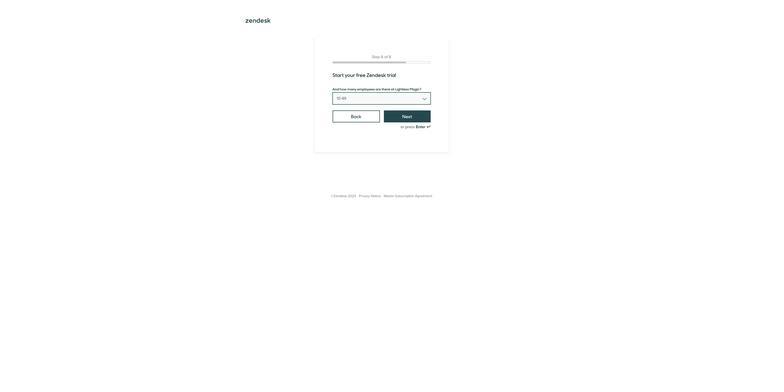 Task type: vqa. For each thing, say whether or not it's contained in the screenshot.
of
yes



Task type: describe. For each thing, give the bounding box(es) containing it.
there
[[382, 87, 391, 92]]

at
[[391, 87, 395, 92]]

step
[[372, 55, 380, 60]]

of
[[385, 55, 388, 60]]

are
[[376, 87, 381, 92]]

©zendesk 2023 link
[[331, 194, 356, 199]]

magic
[[410, 87, 420, 92]]

master subscription agreement
[[384, 194, 433, 199]]

start
[[333, 71, 344, 79]]

trial
[[387, 71, 396, 79]]

back
[[351, 113, 362, 120]]

enter
[[416, 125, 426, 130]]

privacy notice link
[[359, 194, 381, 199]]

step 6 of 8
[[372, 55, 392, 60]]

next button
[[384, 111, 431, 123]]

press
[[406, 125, 415, 130]]

6
[[381, 55, 384, 60]]

enter image
[[427, 125, 431, 129]]

zendesk
[[367, 71, 386, 79]]



Task type: locate. For each thing, give the bounding box(es) containing it.
start your free zendesk trial
[[333, 71, 396, 79]]

©zendesk
[[331, 194, 347, 199]]

and
[[333, 87, 339, 92]]

and how many employees are there at lightless magic ?
[[333, 87, 422, 92]]

agreement
[[416, 194, 433, 199]]

master subscription agreement link
[[384, 194, 433, 199]]

back button
[[333, 111, 380, 123]]

or press enter
[[401, 125, 426, 130]]

many
[[348, 87, 357, 92]]

employees
[[358, 87, 375, 92]]

8
[[389, 55, 392, 60]]

your
[[345, 71, 355, 79]]

lightless
[[395, 87, 409, 92]]

next
[[403, 113, 413, 120]]

how
[[340, 87, 347, 92]]

privacy notice
[[359, 194, 381, 199]]

free
[[356, 71, 366, 79]]

master
[[384, 194, 395, 199]]

?
[[420, 87, 422, 92]]

zendesk image
[[246, 18, 271, 23]]

subscription
[[396, 194, 415, 199]]

2023
[[348, 194, 356, 199]]

notice
[[371, 194, 381, 199]]

or
[[401, 125, 405, 130]]

privacy
[[359, 194, 370, 199]]

©zendesk 2023
[[331, 194, 356, 199]]



